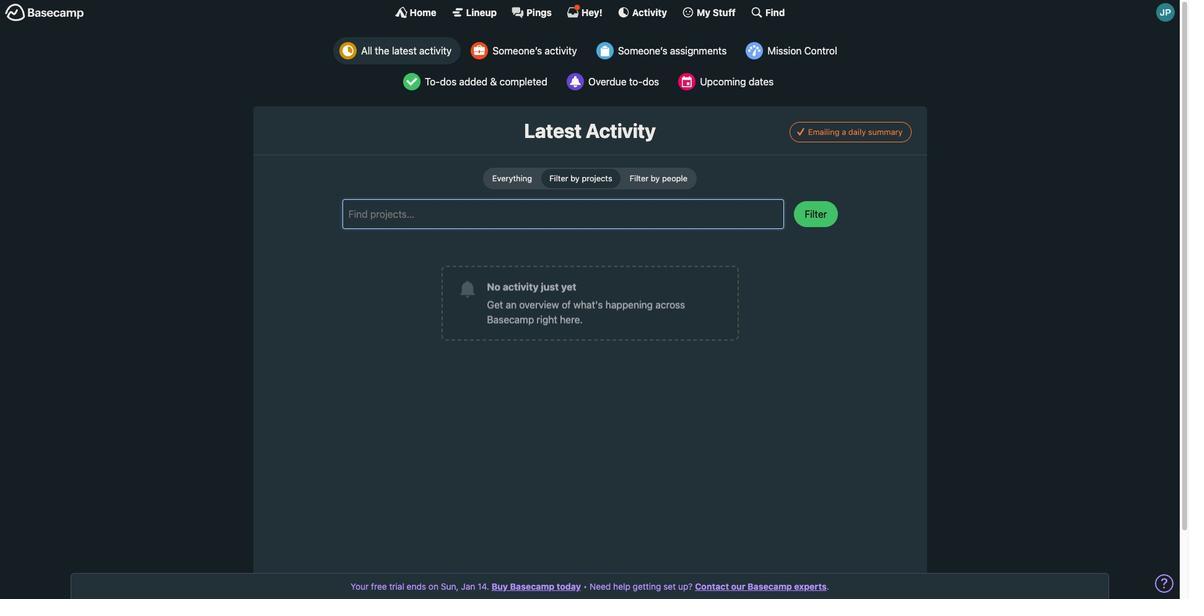 Task type: describe. For each thing, give the bounding box(es) containing it.
jan
[[461, 582, 476, 592]]

home
[[410, 7, 437, 18]]

emailing a daily summary
[[809, 127, 903, 137]]

buy
[[492, 582, 508, 592]]

overdue to-dos link
[[561, 68, 669, 95]]

filter by people
[[630, 173, 688, 183]]

to-dos added & completed
[[425, 76, 548, 87]]

someone's activity
[[493, 45, 577, 56]]

of
[[562, 300, 571, 311]]

overdue to-dos
[[589, 76, 660, 87]]

someone's for someone's assignments
[[618, 45, 668, 56]]

1 dos from the left
[[440, 76, 457, 87]]

contact
[[695, 582, 729, 592]]

Everything submit
[[484, 169, 540, 188]]

filter for filter by people
[[630, 173, 649, 183]]

added
[[459, 76, 488, 87]]

my
[[697, 7, 711, 18]]

to-
[[630, 76, 643, 87]]

all the latest activity link
[[333, 37, 461, 64]]

14.
[[478, 582, 490, 592]]

buy basecamp today link
[[492, 582, 581, 592]]

stuff
[[713, 7, 736, 18]]

latest activity
[[524, 119, 656, 143]]

emailing a daily summary button
[[790, 122, 912, 142]]

all
[[361, 45, 372, 56]]

need
[[590, 582, 611, 592]]

find button
[[751, 6, 785, 19]]

get
[[487, 300, 503, 311]]

emailing
[[809, 127, 840, 137]]

help
[[614, 582, 631, 592]]

what's
[[574, 300, 603, 311]]

free
[[371, 582, 387, 592]]

happening
[[606, 300, 653, 311]]

1 vertical spatial activity
[[586, 119, 656, 143]]

2 dos from the left
[[643, 76, 660, 87]]

our
[[732, 582, 746, 592]]

my stuff
[[697, 7, 736, 18]]

no activity just yet
[[487, 282, 577, 293]]

assignments
[[670, 45, 727, 56]]

overview
[[520, 300, 560, 311]]

todo image
[[403, 73, 421, 90]]

by for people
[[651, 173, 660, 183]]

Filter by people submit
[[622, 169, 696, 188]]

trial
[[389, 582, 405, 592]]

filter button
[[795, 201, 838, 227]]

an
[[506, 300, 517, 311]]

a
[[842, 127, 847, 137]]

james peterson image
[[1157, 3, 1176, 22]]

sun,
[[441, 582, 459, 592]]

daily
[[849, 127, 866, 137]]

by for projects
[[571, 173, 580, 183]]

hey! button
[[567, 4, 603, 19]]

activity for no activity just yet
[[503, 282, 539, 293]]

mission control image
[[746, 42, 764, 59]]

experts
[[795, 582, 827, 592]]

assignment image
[[597, 42, 614, 59]]

control
[[805, 45, 838, 56]]

filter by projects
[[550, 173, 613, 183]]

mission
[[768, 45, 802, 56]]

to-
[[425, 76, 440, 87]]

someone's assignments link
[[590, 37, 736, 64]]

everything
[[493, 173, 532, 183]]

mission control link
[[740, 37, 847, 64]]



Task type: vqa. For each thing, say whether or not it's contained in the screenshot.
1st 'mon' from the right
no



Task type: locate. For each thing, give the bounding box(es) containing it.
just
[[541, 282, 559, 293]]

1 horizontal spatial dos
[[643, 76, 660, 87]]

right
[[537, 315, 558, 326]]

0 horizontal spatial dos
[[440, 76, 457, 87]]

activity
[[633, 7, 667, 18], [586, 119, 656, 143]]

find
[[766, 7, 785, 18]]

reports image
[[567, 73, 584, 90]]

projects
[[582, 173, 613, 183]]

1 horizontal spatial by
[[651, 173, 660, 183]]

Type the names of projects whose activity you'd like to see text field
[[348, 205, 759, 224]]

0 horizontal spatial by
[[571, 173, 580, 183]]

dos left added
[[440, 76, 457, 87]]

1 horizontal spatial someone's
[[618, 45, 668, 56]]

activity up reports image on the top
[[545, 45, 577, 56]]

upcoming dates
[[700, 76, 774, 87]]

people
[[662, 173, 688, 183]]

upcoming dates link
[[673, 68, 783, 95]]

yet
[[562, 282, 577, 293]]

activity down overdue to-dos
[[586, 119, 656, 143]]

get an overview of what's happening across basecamp right here.
[[487, 300, 686, 326]]

dos
[[440, 76, 457, 87], [643, 76, 660, 87]]

pings
[[527, 7, 552, 18]]

by
[[571, 173, 580, 183], [651, 173, 660, 183]]

schedule image
[[679, 73, 696, 90]]

2 by from the left
[[651, 173, 660, 183]]

&
[[490, 76, 497, 87]]

activity up someone's assignments link
[[633, 7, 667, 18]]

basecamp
[[487, 315, 534, 326], [510, 582, 555, 592], [748, 582, 793, 592]]

set
[[664, 582, 676, 592]]

filter
[[550, 173, 569, 183], [630, 173, 649, 183], [805, 209, 828, 220]]

filter activity group
[[483, 168, 697, 190]]

someone's up completed
[[493, 45, 542, 56]]

.
[[827, 582, 830, 592]]

completed
[[500, 76, 548, 87]]

1 by from the left
[[571, 173, 580, 183]]

1 horizontal spatial filter
[[630, 173, 649, 183]]

person report image
[[471, 42, 489, 59]]

across
[[656, 300, 686, 311]]

2 horizontal spatial filter
[[805, 209, 828, 220]]

activity report image
[[340, 42, 357, 59]]

no
[[487, 282, 501, 293]]

0 vertical spatial activity
[[633, 7, 667, 18]]

to-dos added & completed link
[[397, 68, 557, 95]]

1 horizontal spatial activity
[[503, 282, 539, 293]]

activity for someone's activity
[[545, 45, 577, 56]]

•
[[584, 582, 588, 592]]

basecamp right buy
[[510, 582, 555, 592]]

activity up an
[[503, 282, 539, 293]]

latest
[[524, 119, 582, 143]]

latest
[[392, 45, 417, 56]]

someone's up to-
[[618, 45, 668, 56]]

activity inside main element
[[633, 7, 667, 18]]

basecamp right our
[[748, 582, 793, 592]]

filter for filter by projects
[[550, 173, 569, 183]]

on
[[429, 582, 439, 592]]

activity up to- at the top left
[[420, 45, 452, 56]]

pings button
[[512, 6, 552, 19]]

activity link
[[618, 6, 667, 19]]

mission control
[[768, 45, 838, 56]]

upcoming
[[700, 76, 747, 87]]

2 someone's from the left
[[618, 45, 668, 56]]

filter inside button
[[805, 209, 828, 220]]

all the latest activity
[[361, 45, 452, 56]]

someone's activity link
[[465, 37, 587, 64]]

getting
[[633, 582, 662, 592]]

1 someone's from the left
[[493, 45, 542, 56]]

someone's assignments
[[618, 45, 727, 56]]

my stuff button
[[682, 6, 736, 19]]

overdue
[[589, 76, 627, 87]]

lineup
[[466, 7, 497, 18]]

someone's for someone's activity
[[493, 45, 542, 56]]

someone's
[[493, 45, 542, 56], [618, 45, 668, 56]]

ends
[[407, 582, 426, 592]]

main element
[[0, 0, 1181, 24]]

summary
[[869, 127, 903, 137]]

your
[[351, 582, 369, 592]]

filter for filter
[[805, 209, 828, 220]]

hey!
[[582, 7, 603, 18]]

home link
[[395, 6, 437, 19]]

0 horizontal spatial someone's
[[493, 45, 542, 56]]

lineup link
[[452, 6, 497, 19]]

dates
[[749, 76, 774, 87]]

Filter by projects submit
[[542, 169, 621, 188]]

basecamp down an
[[487, 315, 534, 326]]

the
[[375, 45, 390, 56]]

your free trial ends on sun, jan 14. buy basecamp today • need help getting set up? contact our basecamp experts .
[[351, 582, 830, 592]]

here.
[[560, 315, 583, 326]]

activity
[[420, 45, 452, 56], [545, 45, 577, 56], [503, 282, 539, 293]]

dos down someone's assignments link
[[643, 76, 660, 87]]

by left projects
[[571, 173, 580, 183]]

0 horizontal spatial filter
[[550, 173, 569, 183]]

today
[[557, 582, 581, 592]]

by left people
[[651, 173, 660, 183]]

0 horizontal spatial activity
[[420, 45, 452, 56]]

up?
[[679, 582, 693, 592]]

2 horizontal spatial activity
[[545, 45, 577, 56]]

contact our basecamp experts link
[[695, 582, 827, 592]]

basecamp inside get an overview of what's happening across basecamp right here.
[[487, 315, 534, 326]]

switch accounts image
[[5, 3, 84, 22]]



